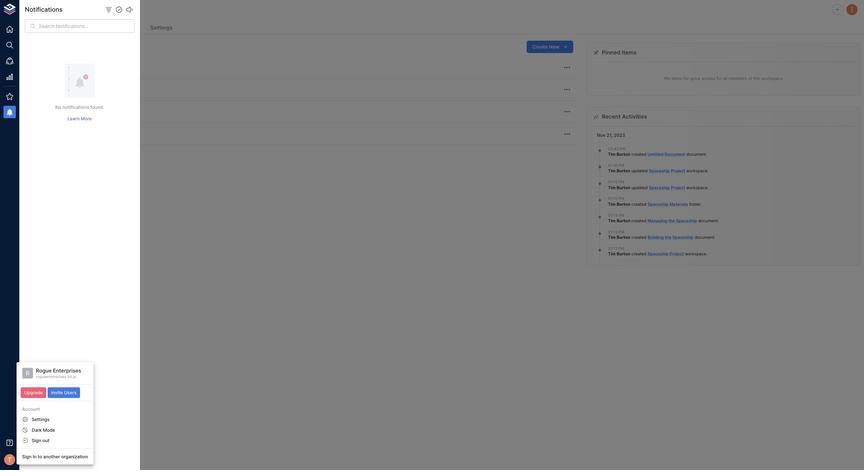 Task type: describe. For each thing, give the bounding box(es) containing it.
01:13 for spaceship project
[[608, 246, 618, 251]]

burton for 01:15 pm tim burton updated spaceship project workspace .
[[617, 185, 630, 190]]

1 horizontal spatial settings
[[150, 24, 173, 31]]

notifications
[[25, 6, 63, 13]]

spaceship inside 01:16 pm tim burton updated spaceship project workspace .
[[649, 168, 670, 174]]

tim for 01:15 pm tim burton created spaceship materials folder .
[[608, 202, 616, 207]]

pm for 01:16 pm tim burton updated spaceship project workspace .
[[619, 163, 624, 168]]

r
[[26, 370, 30, 377]]

01:13 pm tim burton created building the spaceship document .
[[608, 230, 716, 240]]

sign for sign in to another organization
[[22, 454, 32, 460]]

notifications
[[63, 105, 89, 110]]

project up "search notifications..." "text field"
[[79, 5, 104, 14]]

found.
[[90, 105, 104, 110]]

1 vertical spatial t button
[[2, 453, 17, 468]]

workspace.
[[762, 76, 784, 81]]

settings link
[[147, 21, 175, 35]]

settings menu item
[[17, 415, 93, 425]]

project for 01:13 pm tim burton created spaceship project workspace .
[[670, 252, 684, 257]]

01:15 pm tim burton updated spaceship project workspace .
[[608, 180, 709, 190]]

weeks inside spaceship materials created by tim burton 3 weeks ago
[[98, 69, 109, 74]]

burton inside managing the spaceship created by tim burton 3 weeks ago
[[81, 113, 93, 118]]

nov
[[597, 132, 606, 138]]

users
[[64, 390, 77, 396]]

managing the spaceship link
[[648, 218, 697, 224]]

r menu
[[17, 363, 93, 465]]

updated for 01:15 pm tim burton updated spaceship project workspace .
[[632, 185, 648, 190]]

tim inside spaceship materials created by tim burton 3 weeks ago
[[73, 69, 80, 74]]

sign in to another organization
[[22, 454, 88, 460]]

01:16 pm tim burton updated spaceship project workspace .
[[608, 163, 709, 174]]

managing inside 01:14 pm tim burton created managing the spaceship document .
[[648, 218, 668, 224]]

pm for 01:13 pm tim burton created spaceship project workspace .
[[619, 246, 624, 251]]

create
[[532, 44, 548, 50]]

more
[[81, 116, 92, 121]]

pm for 01:13 pm tim burton created building the spaceship document .
[[619, 230, 624, 235]]

21,
[[607, 132, 613, 138]]

03:43 pm tim burton created untitled document document .
[[608, 147, 707, 157]]

workspace for 01:15 pm tim burton updated spaceship project workspace .
[[686, 185, 708, 190]]

created for managing the spaceship
[[632, 218, 647, 224]]

Search Notifications... text field
[[39, 19, 135, 33]]

members
[[729, 76, 747, 81]]

create new
[[532, 44, 560, 50]]

2023
[[614, 132, 625, 138]]

nov 21, 2023
[[597, 132, 625, 138]]

materials inside 01:15 pm tim burton created spaceship materials folder .
[[670, 202, 688, 207]]

tim for 01:14 pm tim burton created managing the spaceship document .
[[608, 218, 616, 224]]

organization
[[61, 454, 88, 460]]

sign out menu item
[[17, 436, 93, 446]]

created for untitled document
[[632, 152, 647, 157]]

2 by from the top
[[68, 91, 72, 96]]

project for 01:15 pm tim burton updated spaceship project workspace .
[[671, 185, 685, 190]]

2 created from the top
[[52, 91, 67, 96]]

pin
[[665, 76, 671, 81]]

pm for 01:15 pm tim burton created spaceship materials folder .
[[619, 196, 624, 201]]

no notifications found.
[[55, 105, 104, 110]]

t for the topmost t button
[[850, 6, 854, 13]]

tim inside managing the spaceship created by tim burton 3 weeks ago
[[73, 113, 80, 118]]

ago inside managing the spaceship created by tim burton 3 weeks ago
[[110, 113, 117, 118]]

2 weeks from the top
[[98, 91, 109, 96]]

burton inside spaceship materials created by tim burton 3 weeks ago
[[81, 69, 93, 74]]

building the spaceship link
[[648, 235, 694, 240]]

tim for 01:16 pm tim burton updated spaceship project workspace .
[[608, 168, 616, 174]]

3 weeks ago
[[94, 91, 117, 96]]

untitled
[[648, 152, 664, 157]]

created for building the spaceship
[[632, 235, 647, 240]]

document inside the 03:43 pm tim burton created untitled document document .
[[687, 152, 706, 157]]

document
[[665, 152, 685, 157]]

learn more button
[[66, 113, 94, 124]]

assets
[[77, 24, 96, 31]]

sign in to another organization link
[[17, 452, 93, 462]]

pm for 03:43 pm tim burton created untitled document document .
[[620, 147, 626, 151]]

sound on image
[[125, 6, 134, 14]]

building the spaceship
[[52, 84, 105, 90]]

created inside managing the spaceship created by tim burton 3 weeks ago
[[52, 113, 67, 118]]

01:13 for building the spaceship
[[608, 230, 618, 235]]

recent activities
[[602, 113, 647, 120]]

this
[[753, 76, 760, 81]]

recent
[[602, 113, 621, 120]]

pinned items
[[602, 49, 637, 56]]

activities
[[622, 113, 647, 120]]

01:14
[[608, 213, 618, 218]]

the inside 01:14 pm tim burton created managing the spaceship document .
[[669, 218, 675, 224]]

spaceship materials link
[[648, 202, 688, 207]]

rogueenterprises.bit.ai
[[36, 375, 76, 380]]

tim for 01:13 pm tim burton created building the spaceship document .
[[608, 235, 616, 240]]

dark mode
[[32, 428, 55, 433]]

. for 01:16 pm tim burton updated spaceship project workspace .
[[708, 168, 709, 174]]

. for 01:15 pm tim burton updated spaceship project workspace .
[[708, 185, 709, 190]]

folder
[[689, 202, 701, 207]]

invite users button
[[48, 388, 80, 399]]

created for spaceship materials
[[632, 202, 647, 207]]

updated for 01:16 pm tim burton updated spaceship project workspace .
[[632, 168, 648, 174]]

upgrade button
[[21, 388, 46, 399]]

3 inside spaceship materials created by tim burton 3 weeks ago
[[94, 69, 97, 74]]

sign out
[[32, 438, 49, 444]]

01:13 pm tim burton created spaceship project workspace .
[[608, 246, 708, 257]]

. for 01:13 pm tim burton created spaceship project workspace .
[[706, 252, 708, 257]]

out
[[42, 438, 49, 444]]

2 ago from the top
[[110, 91, 117, 96]]

untitled document link
[[648, 152, 685, 157]]



Task type: vqa. For each thing, say whether or not it's contained in the screenshot.


Task type: locate. For each thing, give the bounding box(es) containing it.
tim
[[73, 69, 80, 74], [73, 113, 80, 118], [608, 152, 616, 157], [608, 168, 616, 174], [608, 185, 616, 190], [608, 202, 616, 207], [608, 218, 616, 224], [608, 235, 616, 240], [608, 252, 616, 257]]

pm
[[620, 147, 626, 151], [619, 163, 624, 168], [619, 180, 624, 185], [619, 196, 624, 201], [619, 213, 624, 218], [619, 230, 624, 235], [619, 246, 624, 251]]

created up 01:13 pm tim burton created spaceship project workspace .
[[632, 235, 647, 240]]

0 vertical spatial created
[[52, 69, 67, 74]]

1 vertical spatial 3
[[94, 91, 97, 96]]

rogue enterprises rogueenterprises.bit.ai
[[36, 368, 81, 380]]

5 created from the top
[[632, 252, 647, 257]]

. inside 01:13 pm tim burton created spaceship project workspace .
[[706, 252, 708, 257]]

01:13 inside 01:13 pm tim burton created building the spaceship document .
[[608, 230, 618, 235]]

3 3 from the top
[[94, 113, 97, 118]]

created
[[52, 69, 67, 74], [52, 91, 67, 96], [52, 113, 67, 118]]

0 vertical spatial building
[[52, 84, 71, 90]]

3 up found.
[[94, 91, 97, 96]]

created inside 01:13 pm tim burton created building the spaceship document .
[[632, 235, 647, 240]]

spaceship inside 01:15 pm tim burton updated spaceship project workspace .
[[649, 185, 670, 190]]

3
[[94, 69, 97, 74], [94, 91, 97, 96], [94, 113, 97, 118]]

pm inside 01:16 pm tim burton updated spaceship project workspace .
[[619, 163, 624, 168]]

burton inside 01:15 pm tim burton updated spaceship project workspace .
[[617, 185, 630, 190]]

burton for 01:13 pm tim burton created spaceship project workspace .
[[617, 252, 630, 257]]

pin items for quick access for all members of this workspace.
[[665, 76, 784, 81]]

0 vertical spatial sign
[[32, 438, 41, 444]]

1 vertical spatial 01:15
[[608, 196, 617, 201]]

created inside 01:14 pm tim burton created managing the spaceship document .
[[632, 218, 647, 224]]

spaceship up 01:14 pm tim burton created managing the spaceship document .
[[648, 202, 669, 207]]

for left all
[[717, 76, 722, 81]]

created
[[632, 152, 647, 157], [632, 202, 647, 207], [632, 218, 647, 224], [632, 235, 647, 240], [632, 252, 647, 257]]

2 vertical spatial created
[[52, 113, 67, 118]]

0 vertical spatial weeks
[[98, 69, 109, 74]]

tim inside 01:15 pm tim burton created spaceship materials folder .
[[608, 202, 616, 207]]

2 3 from the top
[[94, 91, 97, 96]]

0 vertical spatial document
[[687, 152, 706, 157]]

. inside the 03:43 pm tim burton created untitled document document .
[[706, 152, 707, 157]]

pinned
[[602, 49, 621, 56]]

building
[[52, 84, 71, 90], [648, 235, 664, 240]]

project inside 01:16 pm tim burton updated spaceship project workspace .
[[671, 168, 685, 174]]

sign inside menu item
[[32, 438, 41, 444]]

created inside 01:13 pm tim burton created spaceship project workspace .
[[632, 252, 647, 257]]

workspace inside 01:13 pm tim burton created spaceship project workspace .
[[685, 252, 706, 257]]

. for 01:15 pm tim burton created spaceship materials folder .
[[701, 202, 702, 207]]

spaceship project link
[[649, 168, 685, 174], [649, 185, 685, 190], [648, 252, 684, 257]]

tim inside 01:13 pm tim burton created spaceship project workspace .
[[608, 252, 616, 257]]

sign inside 'link'
[[22, 454, 32, 460]]

building inside 01:13 pm tim burton created building the spaceship document .
[[648, 235, 664, 240]]

1 vertical spatial materials
[[670, 202, 688, 207]]

0 horizontal spatial sign
[[22, 454, 32, 460]]

create new button
[[527, 41, 573, 53]]

2 updated from the top
[[632, 185, 648, 190]]

created down 01:15 pm tim burton updated spaceship project workspace .
[[632, 202, 647, 207]]

01:13
[[608, 230, 618, 235], [608, 246, 618, 251]]

document for building the spaceship
[[695, 235, 714, 240]]

workspace inside 01:16 pm tim burton updated spaceship project workspace .
[[686, 168, 708, 174]]

1 horizontal spatial managing
[[648, 218, 668, 224]]

1 vertical spatial sign
[[22, 454, 32, 460]]

1 vertical spatial weeks
[[98, 91, 109, 96]]

2 vertical spatial by
[[68, 113, 72, 118]]

0 horizontal spatial materials
[[78, 62, 99, 68]]

new
[[549, 44, 560, 50]]

learn more
[[68, 116, 92, 121]]

spaceship inside managing the spaceship created by tim burton 3 weeks ago
[[85, 106, 109, 112]]

3 down found.
[[94, 113, 97, 118]]

spaceship down 01:13 pm tim burton created building the spaceship document .
[[648, 252, 669, 257]]

1 horizontal spatial t
[[850, 6, 854, 13]]

project inside 01:13 pm tim burton created spaceship project workspace .
[[670, 252, 684, 257]]

created up created by
[[52, 69, 67, 74]]

0 horizontal spatial building
[[52, 84, 71, 90]]

burton inside 01:14 pm tim burton created managing the spaceship document .
[[617, 218, 630, 224]]

document right 'document'
[[687, 152, 706, 157]]

0 vertical spatial 01:15
[[608, 180, 617, 185]]

access
[[702, 76, 716, 81]]

1 weeks from the top
[[98, 69, 109, 74]]

sign for sign out
[[32, 438, 41, 444]]

1 vertical spatial spaceship project link
[[649, 185, 685, 190]]

ago down 3 weeks ago
[[110, 113, 117, 118]]

1 vertical spatial settings
[[32, 417, 50, 423]]

0 vertical spatial t button
[[846, 3, 859, 16]]

burton for 01:16 pm tim burton updated spaceship project workspace .
[[617, 168, 630, 174]]

0 vertical spatial settings
[[150, 24, 173, 31]]

2 vertical spatial ago
[[110, 113, 117, 118]]

burton for 01:14 pm tim burton created managing the spaceship document .
[[617, 218, 630, 224]]

for
[[684, 76, 689, 81], [717, 76, 722, 81]]

1 updated from the top
[[632, 168, 648, 174]]

documents link
[[28, 21, 64, 35]]

tim for 01:15 pm tim burton updated spaceship project workspace .
[[608, 185, 616, 190]]

.
[[706, 152, 707, 157], [708, 168, 709, 174], [708, 185, 709, 190], [701, 202, 702, 207], [718, 218, 719, 224], [714, 235, 716, 240], [706, 252, 708, 257]]

settings inside menu item
[[32, 417, 50, 423]]

. inside 01:15 pm tim burton updated spaceship project workspace .
[[708, 185, 709, 190]]

updated inside 01:16 pm tim burton updated spaceship project workspace .
[[632, 168, 648, 174]]

quick
[[690, 76, 701, 81]]

burton for 01:15 pm tim burton created spaceship materials folder .
[[617, 202, 630, 207]]

by inside spaceship materials created by tim burton 3 weeks ago
[[68, 69, 72, 74]]

mark all read image
[[115, 6, 123, 14]]

burton for 03:43 pm tim burton created untitled document document .
[[617, 152, 630, 157]]

the up created by
[[72, 84, 80, 90]]

tim for 01:13 pm tim burton created spaceship project workspace .
[[608, 252, 616, 257]]

2 vertical spatial 3
[[94, 113, 97, 118]]

insights link
[[110, 21, 136, 35]]

burton inside 01:15 pm tim burton created spaceship materials folder .
[[617, 202, 630, 207]]

burton inside 01:13 pm tim burton created building the spaceship document .
[[617, 235, 630, 240]]

burton inside the 03:43 pm tim burton created untitled document document .
[[617, 152, 630, 157]]

insights
[[112, 24, 134, 31]]

rogue
[[36, 368, 52, 374]]

items
[[672, 76, 682, 81]]

1 horizontal spatial materials
[[670, 202, 688, 207]]

spaceship up building the spaceship
[[52, 62, 77, 68]]

by
[[68, 69, 72, 74], [68, 91, 72, 96], [68, 113, 72, 118]]

document down "folder"
[[698, 218, 718, 224]]

created by
[[52, 91, 73, 96]]

1 created from the top
[[632, 152, 647, 157]]

learn
[[68, 116, 80, 121]]

created up no
[[52, 91, 67, 96]]

spaceship down "folder"
[[676, 218, 697, 224]]

1 vertical spatial by
[[68, 91, 72, 96]]

2 vertical spatial spaceship project link
[[648, 252, 684, 257]]

by down building the spaceship
[[68, 91, 72, 96]]

by inside managing the spaceship created by tim burton 3 weeks ago
[[68, 113, 72, 118]]

spaceship inside 01:13 pm tim burton created spaceship project workspace .
[[648, 252, 669, 257]]

updated up 01:15 pm tim burton created spaceship materials folder .
[[632, 185, 648, 190]]

0 vertical spatial 01:13
[[608, 230, 618, 235]]

weeks inside managing the spaceship created by tim burton 3 weeks ago
[[98, 113, 109, 118]]

ago inside spaceship materials created by tim burton 3 weeks ago
[[110, 69, 117, 74]]

created down 01:13 pm tim burton created building the spaceship document .
[[632, 252, 647, 257]]

0 horizontal spatial settings
[[32, 417, 50, 423]]

materials inside spaceship materials created by tim burton 3 weeks ago
[[78, 62, 99, 68]]

weeks down found.
[[98, 113, 109, 118]]

bookmark image
[[108, 7, 114, 13]]

document inside 01:13 pm tim burton created building the spaceship document .
[[695, 235, 714, 240]]

1 vertical spatial updated
[[632, 185, 648, 190]]

the up learn more
[[76, 106, 84, 112]]

1 created from the top
[[52, 69, 67, 74]]

1 vertical spatial managing
[[648, 218, 668, 224]]

dark
[[32, 428, 42, 433]]

managing up 01:13 pm tim burton created building the spaceship document .
[[648, 218, 668, 224]]

1 vertical spatial building
[[648, 235, 664, 240]]

document right building the spaceship link
[[695, 235, 714, 240]]

3 inside managing the spaceship created by tim burton 3 weeks ago
[[94, 113, 97, 118]]

of
[[748, 76, 752, 81]]

1 by from the top
[[68, 69, 72, 74]]

sign left the out on the bottom of the page
[[32, 438, 41, 444]]

0 horizontal spatial managing
[[52, 106, 75, 112]]

spaceship up 01:15 pm tim burton updated spaceship project workspace .
[[649, 168, 670, 174]]

0 vertical spatial 3
[[94, 69, 97, 74]]

managing inside managing the spaceship created by tim burton 3 weeks ago
[[52, 106, 75, 112]]

managing
[[52, 106, 75, 112], [648, 218, 668, 224]]

workspace for 01:16 pm tim burton updated spaceship project workspace .
[[686, 168, 708, 174]]

spaceship up 3 weeks ago
[[81, 84, 105, 90]]

t
[[850, 6, 854, 13], [8, 456, 12, 464]]

01:15 for updated
[[608, 180, 617, 185]]

2 01:15 from the top
[[608, 196, 617, 201]]

01:16
[[608, 163, 618, 168]]

tim inside 01:16 pm tim burton updated spaceship project workspace .
[[608, 168, 616, 174]]

documents
[[30, 24, 61, 31]]

0 vertical spatial ago
[[110, 69, 117, 74]]

1 vertical spatial document
[[698, 218, 718, 224]]

0 vertical spatial workspace
[[686, 168, 708, 174]]

01:15 pm tim burton created spaceship materials folder .
[[608, 196, 702, 207]]

1 01:13 from the top
[[608, 230, 618, 235]]

0 vertical spatial updated
[[632, 168, 648, 174]]

2 for from the left
[[717, 76, 722, 81]]

0 vertical spatial spaceship project link
[[649, 168, 685, 174]]

managing up learn
[[52, 106, 75, 112]]

3 weeks from the top
[[98, 113, 109, 118]]

pm inside the 03:43 pm tim burton created untitled document document .
[[620, 147, 626, 151]]

burton inside 01:13 pm tim burton created spaceship project workspace .
[[617, 252, 630, 257]]

all
[[723, 76, 728, 81]]

01:15 up the 01:14
[[608, 196, 617, 201]]

dark mode menu item
[[17, 425, 93, 436]]

assets link
[[75, 21, 99, 35]]

pm inside 01:13 pm tim burton created spaceship project workspace .
[[619, 246, 624, 251]]

ago up managing the spaceship created by tim burton 3 weeks ago
[[110, 91, 117, 96]]

created inside spaceship materials created by tim burton 3 weeks ago
[[52, 69, 67, 74]]

enterprises
[[53, 368, 81, 374]]

created down 01:15 pm tim burton created spaceship materials folder .
[[632, 218, 647, 224]]

spaceship up 01:15 pm tim burton created spaceship materials folder .
[[649, 185, 670, 190]]

another
[[43, 454, 60, 460]]

pm for 01:14 pm tim burton created managing the spaceship document .
[[619, 213, 624, 218]]

project
[[79, 5, 104, 14], [671, 168, 685, 174], [671, 185, 685, 190], [670, 252, 684, 257]]

3 up building the spaceship
[[94, 69, 97, 74]]

invite users
[[51, 390, 77, 396]]

spaceship project link for 01:16 pm tim burton updated spaceship project workspace .
[[649, 168, 685, 174]]

account
[[22, 407, 40, 412]]

1 vertical spatial workspace
[[686, 185, 708, 190]]

2 vertical spatial document
[[695, 235, 714, 240]]

managing the spaceship created by tim burton 3 weeks ago
[[52, 106, 117, 118]]

3 created from the top
[[52, 113, 67, 118]]

updated
[[632, 168, 648, 174], [632, 185, 648, 190]]

updated inside 01:15 pm tim burton updated spaceship project workspace .
[[632, 185, 648, 190]]

. inside 01:16 pm tim burton updated spaceship project workspace .
[[708, 168, 709, 174]]

weeks up 3 weeks ago
[[98, 69, 109, 74]]

01:15 down 01:16
[[608, 180, 617, 185]]

spaceship project
[[41, 5, 104, 14]]

pm inside 01:13 pm tim burton created building the spaceship document .
[[619, 230, 624, 235]]

0 vertical spatial materials
[[78, 62, 99, 68]]

spaceship up documents
[[41, 5, 78, 14]]

weeks
[[98, 69, 109, 74], [98, 91, 109, 96], [98, 113, 109, 118]]

01:15 for created
[[608, 196, 617, 201]]

invite
[[51, 390, 63, 396]]

t for the bottommost t button
[[8, 456, 12, 464]]

03:43
[[608, 147, 619, 151]]

2 vertical spatial weeks
[[98, 113, 109, 118]]

2 vertical spatial workspace
[[685, 252, 706, 257]]

1 3 from the top
[[94, 69, 97, 74]]

. for 03:43 pm tim burton created untitled document document .
[[706, 152, 707, 157]]

2 created from the top
[[632, 202, 647, 207]]

weeks up found.
[[98, 91, 109, 96]]

1 vertical spatial created
[[52, 91, 67, 96]]

created down no
[[52, 113, 67, 118]]

spaceship inside 01:13 pm tim burton created building the spaceship document .
[[673, 235, 694, 240]]

created inside the 03:43 pm tim burton created untitled document document .
[[632, 152, 647, 157]]

spaceship materials created by tim burton 3 weeks ago
[[52, 62, 117, 74]]

materials up building the spaceship
[[78, 62, 99, 68]]

2 01:13 from the top
[[608, 246, 618, 251]]

in
[[33, 454, 37, 460]]

materials left "folder"
[[670, 202, 688, 207]]

sign
[[32, 438, 41, 444], [22, 454, 32, 460]]

0 vertical spatial by
[[68, 69, 72, 74]]

materials
[[78, 62, 99, 68], [670, 202, 688, 207]]

01:14 pm tim burton created managing the spaceship document .
[[608, 213, 719, 224]]

pm for 01:15 pm tim burton updated spaceship project workspace .
[[619, 180, 624, 185]]

document for managing the spaceship
[[698, 218, 718, 224]]

1 vertical spatial t
[[8, 456, 12, 464]]

1 horizontal spatial building
[[648, 235, 664, 240]]

project inside 01:15 pm tim burton updated spaceship project workspace .
[[671, 185, 685, 190]]

project down building the spaceship link
[[670, 252, 684, 257]]

1 vertical spatial ago
[[110, 91, 117, 96]]

by down the notifications
[[68, 113, 72, 118]]

burton inside 01:16 pm tim burton updated spaceship project workspace .
[[617, 168, 630, 174]]

pm inside 01:15 pm tim burton updated spaceship project workspace .
[[619, 180, 624, 185]]

0 horizontal spatial for
[[684, 76, 689, 81]]

spaceship inside spaceship materials created by tim burton 3 weeks ago
[[52, 62, 77, 68]]

sign left in
[[22, 454, 32, 460]]

project up spaceship materials link on the right top
[[671, 185, 685, 190]]

project down 'document'
[[671, 168, 685, 174]]

to
[[38, 454, 42, 460]]

created for spaceship project
[[632, 252, 647, 257]]

spaceship project link for 01:15 pm tim burton updated spaceship project workspace .
[[649, 185, 685, 190]]

document
[[687, 152, 706, 157], [698, 218, 718, 224], [695, 235, 714, 240]]

workspace
[[686, 168, 708, 174], [686, 185, 708, 190], [685, 252, 706, 257]]

ago
[[110, 69, 117, 74], [110, 91, 117, 96], [110, 113, 117, 118]]

01:15 inside 01:15 pm tim burton updated spaceship project workspace .
[[608, 180, 617, 185]]

the inside 01:13 pm tim burton created building the spaceship document .
[[665, 235, 672, 240]]

document inside 01:14 pm tim burton created managing the spaceship document .
[[698, 218, 718, 224]]

for left quick
[[684, 76, 689, 81]]

3 created from the top
[[632, 218, 647, 224]]

building up created by
[[52, 84, 71, 90]]

the up building the spaceship link
[[669, 218, 675, 224]]

0 horizontal spatial t button
[[2, 453, 17, 468]]

1 horizontal spatial for
[[717, 76, 722, 81]]

no
[[55, 105, 61, 110]]

spaceship project link down building the spaceship link
[[648, 252, 684, 257]]

items
[[622, 49, 637, 56]]

tim inside 01:14 pm tim burton created managing the spaceship document .
[[608, 218, 616, 224]]

tim for 03:43 pm tim burton created untitled document document .
[[608, 152, 616, 157]]

workspace for 01:13 pm tim burton created spaceship project workspace .
[[685, 252, 706, 257]]

1 vertical spatial 01:13
[[608, 246, 618, 251]]

updated down untitled
[[632, 168, 648, 174]]

3 ago from the top
[[110, 113, 117, 118]]

tim inside 01:13 pm tim burton created building the spaceship document .
[[608, 235, 616, 240]]

01:15 inside 01:15 pm tim burton created spaceship materials folder .
[[608, 196, 617, 201]]

1 01:15 from the top
[[608, 180, 617, 185]]

. inside 01:13 pm tim burton created building the spaceship document .
[[714, 235, 716, 240]]

0 horizontal spatial t
[[8, 456, 12, 464]]

by up building the spaceship
[[68, 69, 72, 74]]

spaceship inside 01:15 pm tim burton created spaceship materials folder .
[[648, 202, 669, 207]]

settings
[[150, 24, 173, 31], [32, 417, 50, 423]]

the inside managing the spaceship created by tim burton 3 weeks ago
[[76, 106, 84, 112]]

. inside 01:15 pm tim burton created spaceship materials folder .
[[701, 202, 702, 207]]

1 ago from the top
[[110, 69, 117, 74]]

spaceship project link for 01:13 pm tim burton created spaceship project workspace .
[[648, 252, 684, 257]]

building up 01:13 pm tim burton created spaceship project workspace .
[[648, 235, 664, 240]]

tim inside the 03:43 pm tim burton created untitled document document .
[[608, 152, 616, 157]]

the
[[72, 84, 80, 90], [76, 106, 84, 112], [669, 218, 675, 224], [665, 235, 672, 240]]

project for 01:16 pm tim burton updated spaceship project workspace .
[[671, 168, 685, 174]]

burton for 01:13 pm tim burton created building the spaceship document .
[[617, 235, 630, 240]]

0 vertical spatial managing
[[52, 106, 75, 112]]

workspace inside 01:15 pm tim burton updated spaceship project workspace .
[[686, 185, 708, 190]]

spaceship project link up spaceship materials link on the right top
[[649, 185, 685, 190]]

3 by from the top
[[68, 113, 72, 118]]

4 created from the top
[[632, 235, 647, 240]]

01:13 inside 01:13 pm tim burton created spaceship project workspace .
[[608, 246, 618, 251]]

tim inside 01:15 pm tim burton updated spaceship project workspace .
[[608, 185, 616, 190]]

spaceship up more at the left of the page
[[85, 106, 109, 112]]

spaceship inside 01:14 pm tim burton created managing the spaceship document .
[[676, 218, 697, 224]]

. inside 01:14 pm tim burton created managing the spaceship document .
[[718, 218, 719, 224]]

1 horizontal spatial sign
[[32, 438, 41, 444]]

spaceship project link up 01:15 pm tim burton updated spaceship project workspace .
[[649, 168, 685, 174]]

pm inside 01:14 pm tim burton created managing the spaceship document .
[[619, 213, 624, 218]]

spaceship down managing the spaceship link
[[673, 235, 694, 240]]

spaceship
[[41, 5, 78, 14], [52, 62, 77, 68], [81, 84, 105, 90], [85, 106, 109, 112], [649, 168, 670, 174], [649, 185, 670, 190], [648, 202, 669, 207], [676, 218, 697, 224], [673, 235, 694, 240], [648, 252, 669, 257]]

mode
[[43, 428, 55, 433]]

01:15
[[608, 180, 617, 185], [608, 196, 617, 201]]

1 horizontal spatial t button
[[846, 3, 859, 16]]

pm inside 01:15 pm tim burton created spaceship materials folder .
[[619, 196, 624, 201]]

t button
[[846, 3, 859, 16], [2, 453, 17, 468]]

upgrade
[[24, 390, 43, 396]]

created left untitled
[[632, 152, 647, 157]]

created inside 01:15 pm tim burton created spaceship materials folder .
[[632, 202, 647, 207]]

burton
[[81, 69, 93, 74], [81, 113, 93, 118], [617, 152, 630, 157], [617, 168, 630, 174], [617, 185, 630, 190], [617, 202, 630, 207], [617, 218, 630, 224], [617, 235, 630, 240], [617, 252, 630, 257]]

ago up 3 weeks ago
[[110, 69, 117, 74]]

the down managing the spaceship link
[[665, 235, 672, 240]]

1 for from the left
[[684, 76, 689, 81]]

0 vertical spatial t
[[850, 6, 854, 13]]



